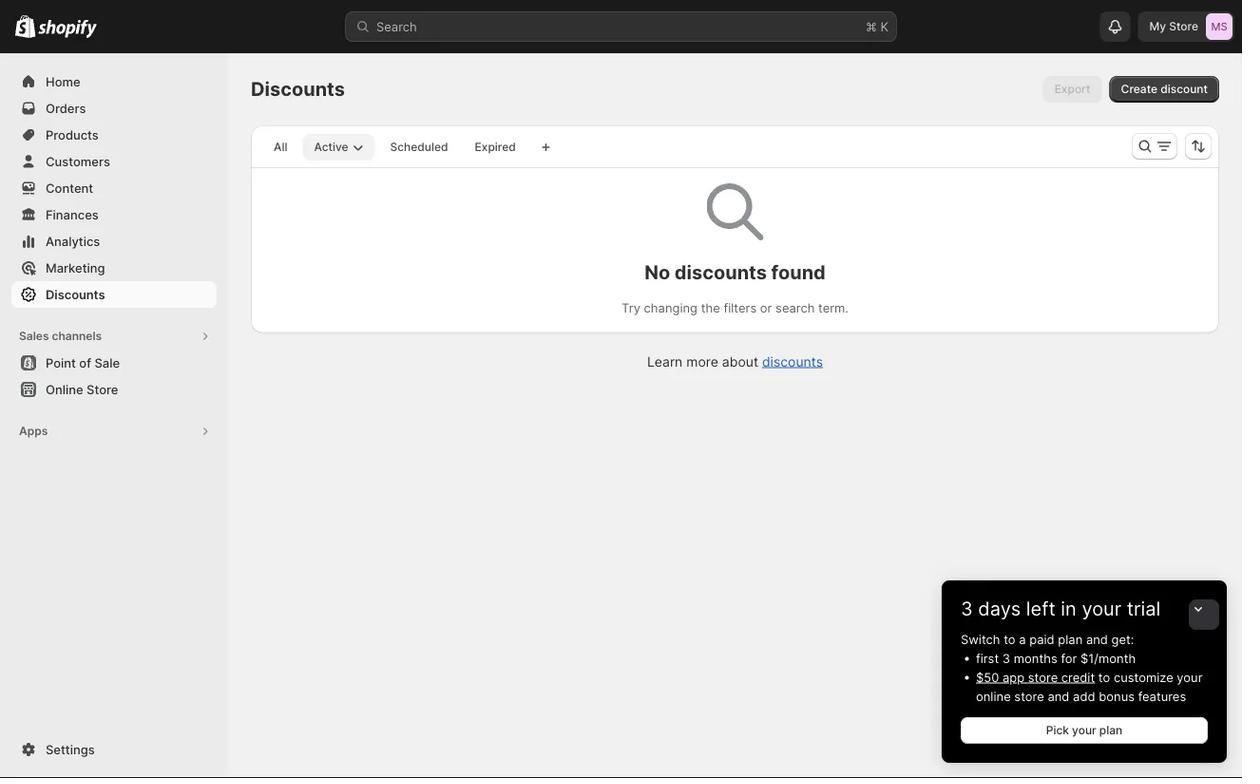 Task type: describe. For each thing, give the bounding box(es) containing it.
3 inside 3 days left in your trial dropdown button
[[961, 597, 973, 621]]

0 horizontal spatial discounts
[[46, 287, 105, 302]]

k
[[881, 19, 889, 34]]

sales
[[19, 329, 49, 343]]

my store
[[1149, 19, 1198, 33]]

home
[[46, 74, 80, 89]]

$50 app store credit link
[[976, 670, 1095, 685]]

try
[[622, 301, 640, 316]]

the
[[701, 301, 720, 316]]

0 vertical spatial store
[[1028, 670, 1058, 685]]

analytics link
[[11, 228, 217, 255]]

$50
[[976, 670, 999, 685]]

$1/month
[[1081, 651, 1136, 666]]

active button
[[303, 134, 375, 161]]

export
[[1055, 82, 1091, 96]]

online store button
[[0, 376, 228, 403]]

create discount
[[1121, 82, 1208, 96]]

discounts link
[[11, 281, 217, 308]]

empty search results image
[[707, 183, 764, 240]]

point
[[46, 355, 76, 370]]

online store link
[[11, 376, 217, 403]]

my
[[1149, 19, 1166, 33]]

your inside pick your plan link
[[1072, 724, 1096, 737]]

features
[[1138, 689, 1186, 704]]

credit
[[1061, 670, 1095, 685]]

for
[[1061, 651, 1077, 666]]

sales channels button
[[11, 323, 217, 350]]

content
[[46, 181, 93, 195]]

⌘ k
[[866, 19, 889, 34]]

content link
[[11, 175, 217, 201]]

search
[[776, 301, 815, 316]]

scheduled link
[[379, 134, 460, 161]]

point of sale link
[[11, 350, 217, 376]]

about
[[722, 354, 758, 370]]

your inside 3 days left in your trial dropdown button
[[1082, 597, 1122, 621]]

discount
[[1161, 82, 1208, 96]]

online store
[[46, 382, 118, 397]]

bonus
[[1099, 689, 1135, 704]]

1 horizontal spatial shopify image
[[38, 19, 97, 38]]

pick
[[1046, 724, 1069, 737]]

my store image
[[1206, 13, 1233, 40]]

store inside 'to customize your online store and add bonus features'
[[1014, 689, 1044, 704]]

3 days left in your trial button
[[942, 581, 1227, 621]]

marketing
[[46, 260, 105, 275]]

in
[[1061, 597, 1077, 621]]

sale
[[94, 355, 120, 370]]

found
[[771, 260, 826, 284]]

expired
[[475, 140, 516, 154]]

export button
[[1043, 76, 1102, 103]]

3 days left in your trial element
[[942, 630, 1227, 763]]

learn more about discounts
[[647, 354, 823, 370]]

apps button
[[11, 418, 217, 445]]

more
[[686, 354, 718, 370]]

settings
[[46, 742, 95, 757]]

0 vertical spatial plan
[[1058, 632, 1083, 647]]

discounts link
[[762, 354, 823, 370]]

products link
[[11, 122, 217, 148]]

0 horizontal spatial shopify image
[[15, 15, 35, 38]]

learn
[[647, 354, 683, 370]]

tab list containing all
[[258, 133, 531, 161]]

apps
[[19, 424, 48, 438]]



Task type: vqa. For each thing, say whether or not it's contained in the screenshot.
Search collections text field
no



Task type: locate. For each thing, give the bounding box(es) containing it.
your
[[1082, 597, 1122, 621], [1177, 670, 1203, 685], [1072, 724, 1096, 737]]

sales channels
[[19, 329, 102, 343]]

your right pick
[[1072, 724, 1096, 737]]

or
[[760, 301, 772, 316]]

0 vertical spatial your
[[1082, 597, 1122, 621]]

customers link
[[11, 148, 217, 175]]

analytics
[[46, 234, 100, 249]]

home link
[[11, 68, 217, 95]]

point of sale button
[[0, 350, 228, 376]]

trial
[[1127, 597, 1161, 621]]

1 vertical spatial discounts
[[46, 287, 105, 302]]

plan
[[1058, 632, 1083, 647], [1099, 724, 1123, 737]]

to
[[1004, 632, 1016, 647], [1098, 670, 1110, 685]]

1 horizontal spatial to
[[1098, 670, 1110, 685]]

switch to a paid plan and get:
[[961, 632, 1134, 647]]

plan up the for on the bottom of the page
[[1058, 632, 1083, 647]]

2 vertical spatial your
[[1072, 724, 1096, 737]]

and left add
[[1048, 689, 1070, 704]]

your up features
[[1177, 670, 1203, 685]]

create
[[1121, 82, 1158, 96]]

filters
[[724, 301, 757, 316]]

3 left days
[[961, 597, 973, 621]]

marketing link
[[11, 255, 217, 281]]

store for online store
[[87, 382, 118, 397]]

0 vertical spatial store
[[1169, 19, 1198, 33]]

plan down bonus
[[1099, 724, 1123, 737]]

your inside 'to customize your online store and add bonus features'
[[1177, 670, 1203, 685]]

and for plan
[[1086, 632, 1108, 647]]

3 right first
[[1002, 651, 1010, 666]]

1 horizontal spatial and
[[1086, 632, 1108, 647]]

1 vertical spatial 3
[[1002, 651, 1010, 666]]

a
[[1019, 632, 1026, 647]]

switch
[[961, 632, 1000, 647]]

discounts up all
[[251, 77, 345, 101]]

discounts
[[675, 260, 767, 284], [762, 354, 823, 370]]

0 horizontal spatial to
[[1004, 632, 1016, 647]]

discounts right about at right
[[762, 354, 823, 370]]

orders link
[[11, 95, 217, 122]]

paid
[[1029, 632, 1055, 647]]

to customize your online store and add bonus features
[[976, 670, 1203, 704]]

1 horizontal spatial 3
[[1002, 651, 1010, 666]]

1 horizontal spatial store
[[1169, 19, 1198, 33]]

tab list
[[258, 133, 531, 161]]

$50 app store credit
[[976, 670, 1095, 685]]

store
[[1169, 19, 1198, 33], [87, 382, 118, 397]]

left
[[1026, 597, 1056, 621]]

0 horizontal spatial and
[[1048, 689, 1070, 704]]

1 horizontal spatial discounts
[[251, 77, 345, 101]]

store for my store
[[1169, 19, 1198, 33]]

1 vertical spatial and
[[1048, 689, 1070, 704]]

and up $1/month
[[1086, 632, 1108, 647]]

customize
[[1114, 670, 1173, 685]]

pick your plan link
[[961, 718, 1208, 744]]

scheduled
[[390, 140, 448, 154]]

pick your plan
[[1046, 724, 1123, 737]]

orders
[[46, 101, 86, 115]]

days
[[978, 597, 1021, 621]]

0 vertical spatial discounts
[[251, 77, 345, 101]]

and
[[1086, 632, 1108, 647], [1048, 689, 1070, 704]]

first 3 months for $1/month
[[976, 651, 1136, 666]]

discounts up the the
[[675, 260, 767, 284]]

to inside 'to customize your online store and add bonus features'
[[1098, 670, 1110, 685]]

store down $50 app store credit link
[[1014, 689, 1044, 704]]

0 vertical spatial and
[[1086, 632, 1108, 647]]

3
[[961, 597, 973, 621], [1002, 651, 1010, 666]]

try changing the filters or search term.
[[622, 301, 849, 316]]

all link
[[262, 134, 299, 161]]

months
[[1014, 651, 1058, 666]]

store
[[1028, 670, 1058, 685], [1014, 689, 1044, 704]]

customers
[[46, 154, 110, 169]]

shopify image
[[15, 15, 35, 38], [38, 19, 97, 38]]

online
[[46, 382, 83, 397]]

1 vertical spatial plan
[[1099, 724, 1123, 737]]

term.
[[818, 301, 849, 316]]

0 vertical spatial to
[[1004, 632, 1016, 647]]

0 vertical spatial discounts
[[675, 260, 767, 284]]

expired link
[[463, 134, 527, 161]]

and for store
[[1048, 689, 1070, 704]]

discounts down marketing
[[46, 287, 105, 302]]

all
[[274, 140, 287, 154]]

create discount button
[[1110, 76, 1219, 103]]

get:
[[1112, 632, 1134, 647]]

3 days left in your trial
[[961, 597, 1161, 621]]

1 vertical spatial your
[[1177, 670, 1203, 685]]

online
[[976, 689, 1011, 704]]

1 horizontal spatial plan
[[1099, 724, 1123, 737]]

0 vertical spatial 3
[[961, 597, 973, 621]]

changing
[[644, 301, 698, 316]]

finances link
[[11, 201, 217, 228]]

settings link
[[11, 737, 217, 763]]

3 inside 3 days left in your trial element
[[1002, 651, 1010, 666]]

your right in
[[1082, 597, 1122, 621]]

and inside 'to customize your online store and add bonus features'
[[1048, 689, 1070, 704]]

search
[[376, 19, 417, 34]]

channels
[[52, 329, 102, 343]]

0 horizontal spatial store
[[87, 382, 118, 397]]

1 vertical spatial to
[[1098, 670, 1110, 685]]

finances
[[46, 207, 99, 222]]

active
[[314, 140, 348, 154]]

to down $1/month
[[1098, 670, 1110, 685]]

1 vertical spatial store
[[87, 382, 118, 397]]

⌘
[[866, 19, 877, 34]]

add
[[1073, 689, 1095, 704]]

to left a
[[1004, 632, 1016, 647]]

of
[[79, 355, 91, 370]]

store right 'my'
[[1169, 19, 1198, 33]]

discounts
[[251, 77, 345, 101], [46, 287, 105, 302]]

1 vertical spatial discounts
[[762, 354, 823, 370]]

0 horizontal spatial plan
[[1058, 632, 1083, 647]]

no
[[645, 260, 670, 284]]

store down months
[[1028, 670, 1058, 685]]

store down sale
[[87, 382, 118, 397]]

no discounts found
[[645, 260, 826, 284]]

first
[[976, 651, 999, 666]]

products
[[46, 127, 99, 142]]

point of sale
[[46, 355, 120, 370]]

0 horizontal spatial 3
[[961, 597, 973, 621]]

store inside button
[[87, 382, 118, 397]]

app
[[1003, 670, 1025, 685]]

1 vertical spatial store
[[1014, 689, 1044, 704]]



